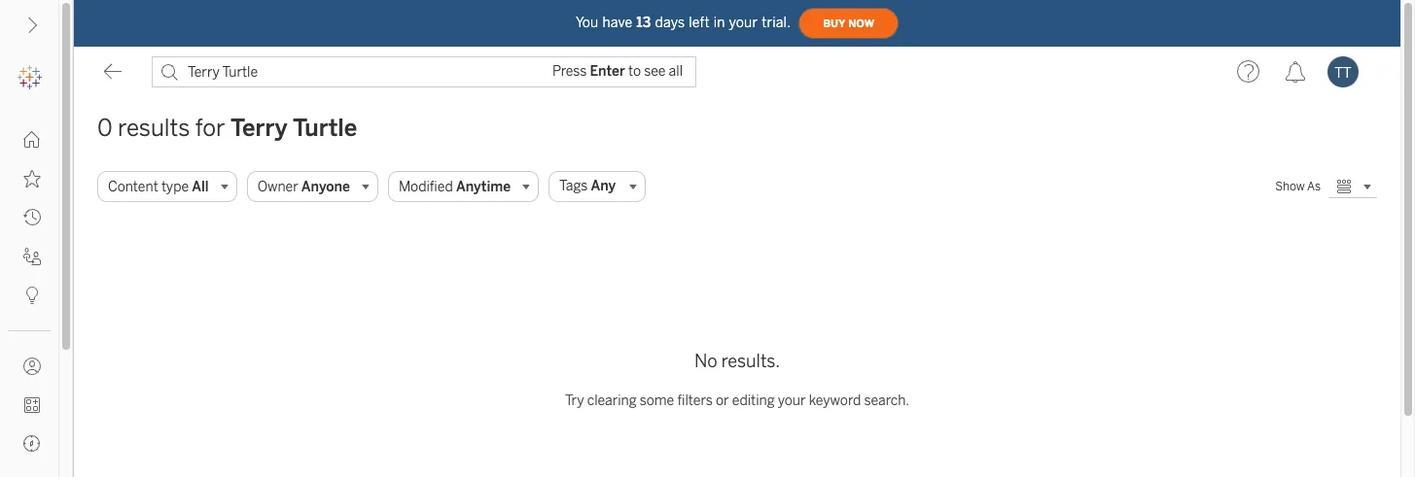 Task type: vqa. For each thing, say whether or not it's contained in the screenshot.
0
yes



Task type: describe. For each thing, give the bounding box(es) containing it.
filters
[[678, 393, 713, 410]]

owner
[[258, 179, 298, 195]]

13
[[637, 14, 651, 31]]

type
[[161, 179, 189, 195]]

collections image
[[23, 397, 41, 415]]

no results. status
[[565, 349, 910, 427]]

in
[[714, 14, 726, 31]]

trial.
[[762, 14, 791, 31]]

tags any
[[560, 178, 616, 195]]

owner anyone
[[258, 179, 350, 195]]

Search for views, metrics, workbooks, and more text field
[[152, 56, 697, 88]]

explore image
[[23, 436, 41, 453]]

your for in
[[729, 14, 758, 31]]

some
[[640, 393, 675, 410]]

editing
[[733, 393, 775, 410]]

as
[[1308, 180, 1321, 194]]

0
[[97, 114, 113, 142]]

navigation panel element
[[0, 58, 58, 478]]

show as
[[1276, 180, 1321, 194]]

home image
[[23, 131, 41, 149]]

favorites image
[[23, 170, 41, 188]]

all
[[192, 179, 209, 195]]

keyword
[[809, 393, 862, 410]]

you
[[576, 14, 599, 31]]



Task type: locate. For each thing, give the bounding box(es) containing it.
turtle
[[293, 114, 357, 142]]

no results.
[[695, 351, 780, 373]]

tags
[[560, 178, 588, 195]]

1 horizontal spatial your
[[778, 393, 806, 410]]

your inside no results. status
[[778, 393, 806, 410]]

0 results for terry turtle
[[97, 114, 357, 142]]

you have 13 days left in your trial.
[[576, 14, 791, 31]]

no
[[695, 351, 718, 373]]

shared with me image
[[23, 248, 41, 266]]

days
[[655, 14, 685, 31]]

personal space image
[[23, 358, 41, 376]]

anyone
[[302, 179, 350, 195]]

main region
[[74, 97, 1401, 478]]

recents image
[[23, 209, 41, 227]]

try
[[565, 393, 584, 410]]

for
[[195, 114, 225, 142]]

your for editing
[[778, 393, 806, 410]]

filter bar region
[[97, 171, 1268, 202]]

results
[[118, 114, 190, 142]]

0 horizontal spatial your
[[729, 14, 758, 31]]

try clearing some filters or editing your keyword search.
[[565, 393, 910, 410]]

modified anytime
[[399, 179, 511, 195]]

recommendations image
[[23, 287, 41, 305]]

buy now
[[823, 17, 875, 30]]

main navigation. press the up and down arrow keys to access links. element
[[0, 121, 58, 478]]

search.
[[865, 393, 910, 410]]

your
[[729, 14, 758, 31], [778, 393, 806, 410]]

any
[[591, 178, 616, 195]]

or
[[716, 393, 729, 410]]

modified
[[399, 179, 453, 195]]

anytime
[[456, 179, 511, 195]]

your right in
[[729, 14, 758, 31]]

results.
[[722, 351, 780, 373]]

show
[[1276, 180, 1306, 194]]

left
[[689, 14, 710, 31]]

clearing
[[587, 393, 637, 410]]

terry
[[231, 114, 288, 142]]

buy now button
[[799, 8, 899, 39]]

your right 'editing'
[[778, 393, 806, 410]]

buy
[[823, 17, 846, 30]]

content type all
[[108, 179, 209, 195]]

now
[[849, 17, 875, 30]]

1 vertical spatial your
[[778, 393, 806, 410]]

content
[[108, 179, 158, 195]]

0 vertical spatial your
[[729, 14, 758, 31]]

have
[[603, 14, 633, 31]]



